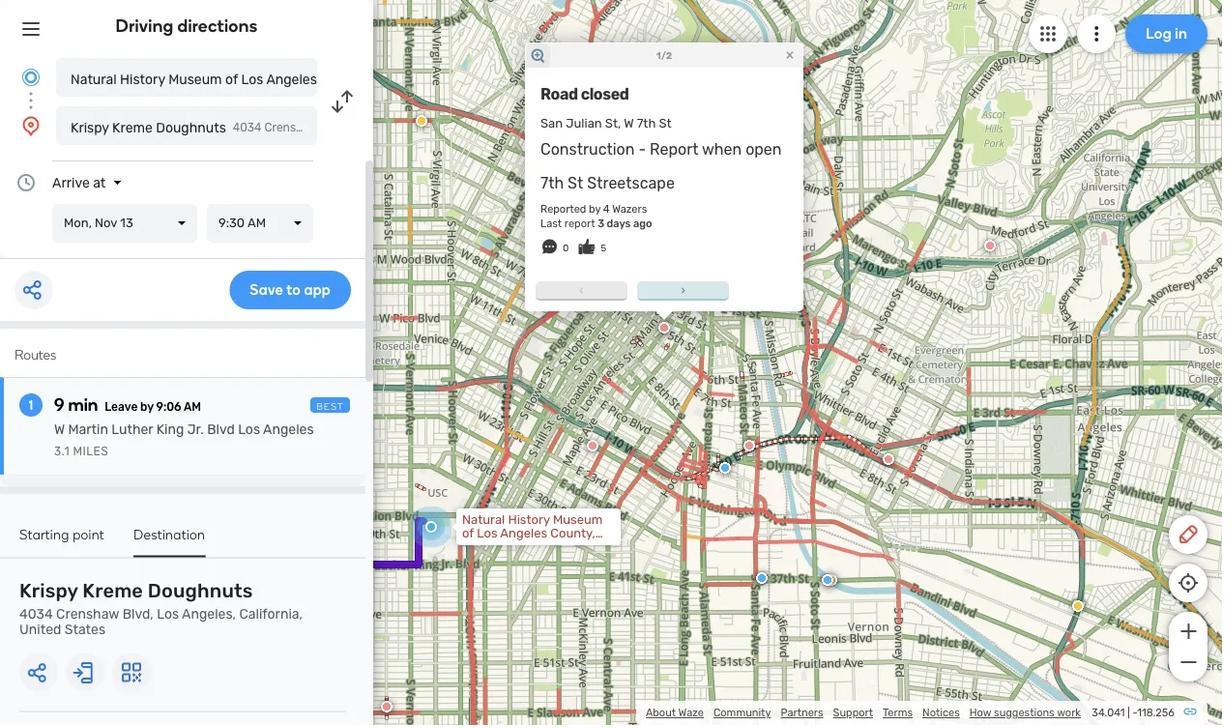 Task type: locate. For each thing, give the bounding box(es) containing it.
1 horizontal spatial road closed image
[[744, 440, 756, 452]]

chevron right image
[[676, 282, 691, 298]]

work
[[1057, 707, 1082, 720]]

0 horizontal spatial st
[[568, 174, 584, 193]]

1 vertical spatial kreme
[[83, 580, 143, 603]]

report
[[565, 217, 595, 230]]

1 vertical spatial by
[[140, 400, 154, 414]]

1 horizontal spatial w
[[624, 116, 634, 131]]

open
[[746, 140, 782, 159]]

doughnuts inside krispy kreme doughnuts 4034 crenshaw blvd, los angeles, california, united states
[[148, 580, 253, 603]]

support
[[834, 707, 874, 720]]

9
[[54, 395, 64, 415]]

doughnuts up angeles,
[[148, 580, 253, 603]]

zoom in image
[[1177, 620, 1201, 643]]

0 vertical spatial los
[[241, 71, 263, 87]]

by inside reported by 4 wazers last report 3 days ago
[[589, 202, 601, 215]]

0 vertical spatial kreme
[[112, 119, 153, 135]]

2 vertical spatial los
[[157, 607, 179, 623]]

1 horizontal spatial 7th
[[637, 116, 656, 131]]

am up the jr.
[[184, 400, 201, 414]]

by left 9:06
[[140, 400, 154, 414]]

best
[[316, 400, 344, 412]]

history
[[120, 71, 165, 87]]

1 horizontal spatial am
[[248, 216, 266, 231]]

7th up the construction - report when open
[[637, 116, 656, 131]]

at
[[93, 175, 106, 191]]

w
[[624, 116, 634, 131], [54, 422, 65, 438]]

krispy inside krispy kreme doughnuts button
[[71, 119, 109, 135]]

0 horizontal spatial w
[[54, 422, 65, 438]]

w right "st,"
[[624, 116, 634, 131]]

0 horizontal spatial by
[[140, 400, 154, 414]]

1 horizontal spatial -
[[1133, 707, 1138, 720]]

34.041
[[1092, 707, 1126, 720]]

los right the blvd,
[[157, 607, 179, 623]]

krispy
[[71, 119, 109, 135], [19, 580, 78, 603]]

police image
[[756, 573, 768, 584], [822, 575, 834, 586]]

chevron left image
[[574, 282, 590, 298]]

police image
[[720, 462, 731, 474]]

w inside w martin luther king jr. blvd los angeles 3.1 miles
[[54, 422, 65, 438]]

am
[[248, 216, 266, 231], [184, 400, 201, 414]]

los inside button
[[241, 71, 263, 87]]

kreme for krispy kreme doughnuts 4034 crenshaw blvd, los angeles, california, united states
[[83, 580, 143, 603]]

destination
[[134, 526, 205, 543]]

1 vertical spatial hazard image
[[826, 575, 838, 586]]

1 vertical spatial am
[[184, 400, 201, 414]]

kreme for krispy kreme doughnuts
[[112, 119, 153, 135]]

road closed image
[[587, 440, 599, 452], [744, 440, 756, 452], [883, 454, 895, 465]]

9:06
[[156, 400, 182, 414]]

st,
[[605, 116, 621, 131]]

st up reported at the top of the page
[[568, 174, 584, 193]]

waze
[[679, 707, 704, 720]]

angeles left county
[[266, 71, 317, 87]]

0 vertical spatial doughnuts
[[156, 119, 226, 135]]

los right the 'of'
[[241, 71, 263, 87]]

ago
[[634, 217, 653, 230]]

0 vertical spatial -
[[639, 140, 646, 159]]

angeles
[[266, 71, 317, 87], [263, 422, 314, 438]]

×
[[786, 45, 795, 64]]

current location image
[[19, 66, 43, 89]]

7th up reported at the top of the page
[[541, 174, 564, 193]]

mon, nov 13
[[64, 216, 133, 231]]

about waze community partners support terms notices how suggestions work
[[646, 707, 1082, 720]]

terms link
[[883, 707, 913, 720]]

link image
[[1183, 704, 1199, 720]]

kreme
[[112, 119, 153, 135], [83, 580, 143, 603]]

how suggestions work link
[[970, 707, 1082, 720]]

1 horizontal spatial road closed image
[[985, 240, 996, 252]]

doughnuts
[[156, 119, 226, 135], [148, 580, 253, 603]]

luther
[[112, 422, 153, 438]]

last
[[541, 217, 562, 230]]

angeles right blvd
[[263, 422, 314, 438]]

destination button
[[134, 526, 205, 558]]

0 horizontal spatial police image
[[756, 573, 768, 584]]

0 vertical spatial krispy
[[71, 119, 109, 135]]

0 horizontal spatial 7th
[[541, 174, 564, 193]]

0 vertical spatial road closed image
[[985, 240, 996, 252]]

community link
[[714, 707, 771, 720]]

los right blvd
[[238, 422, 260, 438]]

driving
[[116, 15, 174, 36]]

krispy down natural
[[71, 119, 109, 135]]

1 vertical spatial w
[[54, 422, 65, 438]]

terms
[[883, 707, 913, 720]]

starting
[[19, 526, 69, 543]]

about waze link
[[646, 707, 704, 720]]

2 vertical spatial hazard image
[[1073, 601, 1084, 612]]

routes
[[15, 347, 56, 363]]

doughnuts inside button
[[156, 119, 226, 135]]

w up 3.1
[[54, 422, 65, 438]]

1 vertical spatial doughnuts
[[148, 580, 253, 603]]

st
[[659, 116, 672, 131], [568, 174, 584, 193]]

los
[[241, 71, 263, 87], [238, 422, 260, 438], [157, 607, 179, 623]]

krispy up the 4034
[[19, 580, 78, 603]]

2 horizontal spatial hazard image
[[1073, 601, 1084, 612]]

by
[[589, 202, 601, 215], [140, 400, 154, 414]]

kreme inside krispy kreme doughnuts 4034 crenshaw blvd, los angeles, california, united states
[[83, 580, 143, 603]]

0 vertical spatial angeles
[[266, 71, 317, 87]]

0 horizontal spatial am
[[184, 400, 201, 414]]

kreme down history
[[112, 119, 153, 135]]

krispy kreme doughnuts 4034 crenshaw blvd, los angeles, california, united states
[[19, 580, 303, 638]]

0 vertical spatial w
[[624, 116, 634, 131]]

natural
[[71, 71, 117, 87]]

county
[[320, 71, 366, 87]]

los inside krispy kreme doughnuts 4034 crenshaw blvd, los angeles, california, united states
[[157, 607, 179, 623]]

crenshaw
[[56, 607, 119, 623]]

1 vertical spatial angeles
[[263, 422, 314, 438]]

kreme inside button
[[112, 119, 153, 135]]

angeles,
[[182, 607, 236, 623]]

leave
[[105, 400, 138, 414]]

jr.
[[187, 422, 204, 438]]

-
[[639, 140, 646, 159], [1133, 707, 1138, 720]]

0 vertical spatial hazard image
[[416, 115, 428, 127]]

0 vertical spatial am
[[248, 216, 266, 231]]

0 horizontal spatial -
[[639, 140, 646, 159]]

0 vertical spatial st
[[659, 116, 672, 131]]

martin
[[68, 422, 108, 438]]

0 horizontal spatial road closed image
[[381, 701, 393, 713]]

clock image
[[15, 171, 38, 194]]

road closed
[[541, 84, 629, 103]]

reported
[[541, 202, 587, 215]]

- right "|"
[[1133, 707, 1138, 720]]

doughnuts for krispy kreme doughnuts
[[156, 119, 226, 135]]

1 horizontal spatial hazard image
[[826, 575, 838, 586]]

krispy inside krispy kreme doughnuts 4034 crenshaw blvd, los angeles, california, united states
[[19, 580, 78, 603]]

by left 4
[[589, 202, 601, 215]]

reported by 4 wazers last report 3 days ago
[[541, 202, 653, 230]]

kreme up the blvd,
[[83, 580, 143, 603]]

1 vertical spatial -
[[1133, 707, 1138, 720]]

los for w martin luther king jr. blvd los angeles
[[238, 422, 260, 438]]

0 horizontal spatial road closed image
[[587, 440, 599, 452]]

1 vertical spatial 7th
[[541, 174, 564, 193]]

arrive at
[[52, 175, 106, 191]]

- left report
[[639, 140, 646, 159]]

doughnuts down 'museum'
[[156, 119, 226, 135]]

blvd
[[207, 422, 235, 438]]

hazard image
[[416, 115, 428, 127], [826, 575, 838, 586], [1073, 601, 1084, 612]]

mon, nov 13 list box
[[52, 204, 197, 243]]

118.256
[[1138, 707, 1175, 720]]

1 vertical spatial krispy
[[19, 580, 78, 603]]

los inside w martin luther king jr. blvd los angeles 3.1 miles
[[238, 422, 260, 438]]

1 horizontal spatial by
[[589, 202, 601, 215]]

st up the construction - report when open
[[659, 116, 672, 131]]

am right 9:30
[[248, 216, 266, 231]]

0 vertical spatial by
[[589, 202, 601, 215]]

1 vertical spatial los
[[238, 422, 260, 438]]

7th
[[637, 116, 656, 131], [541, 174, 564, 193]]

road closed image
[[985, 240, 996, 252], [381, 701, 393, 713]]

9:30 am list box
[[207, 204, 313, 243]]



Task type: vqa. For each thing, say whether or not it's contained in the screenshot.
13
yes



Task type: describe. For each thing, give the bounding box(es) containing it.
angeles inside button
[[266, 71, 317, 87]]

3
[[598, 217, 605, 230]]

1 vertical spatial st
[[568, 174, 584, 193]]

am inside list box
[[248, 216, 266, 231]]

2 horizontal spatial road closed image
[[883, 454, 895, 465]]

about
[[646, 707, 676, 720]]

3.1
[[54, 445, 70, 459]]

partners link
[[781, 707, 824, 720]]

miles
[[73, 445, 109, 459]]

driving directions
[[116, 15, 258, 36]]

pencil image
[[1177, 523, 1201, 547]]

starting point
[[19, 526, 105, 543]]

california,
[[239, 607, 303, 623]]

los for krispy kreme doughnuts
[[157, 607, 179, 623]]

4
[[604, 202, 610, 215]]

days
[[607, 217, 631, 230]]

museum
[[168, 71, 222, 87]]

support link
[[834, 707, 874, 720]]

construction
[[541, 140, 635, 159]]

0 horizontal spatial hazard image
[[416, 115, 428, 127]]

streetscape
[[587, 174, 675, 193]]

directions
[[178, 15, 258, 36]]

suggestions
[[994, 707, 1055, 720]]

angeles inside w martin luther king jr. blvd los angeles 3.1 miles
[[263, 422, 314, 438]]

san
[[541, 116, 563, 131]]

13
[[120, 216, 133, 231]]

point
[[73, 526, 105, 543]]

starting point button
[[19, 526, 105, 556]]

× link
[[782, 45, 799, 64]]

1/2
[[657, 50, 673, 61]]

by inside 9 min leave by 9:06 am
[[140, 400, 154, 414]]

34.041 | -118.256
[[1092, 707, 1175, 720]]

zoom out image
[[1177, 651, 1201, 674]]

krispy kreme doughnuts
[[71, 119, 226, 135]]

krispy for krispy kreme doughnuts 4034 crenshaw blvd, los angeles, california, united states
[[19, 580, 78, 603]]

arrive
[[52, 175, 90, 191]]

0 vertical spatial 7th
[[637, 116, 656, 131]]

1 vertical spatial road closed image
[[381, 701, 393, 713]]

julian
[[566, 116, 602, 131]]

partners
[[781, 707, 824, 720]]

1
[[29, 397, 33, 414]]

krispy for krispy kreme doughnuts
[[71, 119, 109, 135]]

natural history museum of los angeles county
[[71, 71, 366, 87]]

states
[[65, 622, 106, 638]]

report
[[650, 140, 699, 159]]

closed
[[581, 84, 629, 103]]

9 min leave by 9:06 am
[[54, 395, 201, 415]]

doughnuts for krispy kreme doughnuts 4034 crenshaw blvd, los angeles, california, united states
[[148, 580, 253, 603]]

4034
[[19, 607, 53, 623]]

9:30 am
[[219, 216, 266, 231]]

how
[[970, 707, 992, 720]]

construction - report when open
[[541, 140, 782, 159]]

natural history museum of los angeles county button
[[56, 58, 366, 97]]

|
[[1128, 707, 1131, 720]]

am inside 9 min leave by 9:06 am
[[184, 400, 201, 414]]

7th st streetscape
[[541, 174, 675, 193]]

community
[[714, 707, 771, 720]]

9:30
[[219, 216, 245, 231]]

1 horizontal spatial police image
[[822, 575, 834, 586]]

location image
[[19, 114, 43, 137]]

nov
[[95, 216, 117, 231]]

united
[[19, 622, 61, 638]]

notices link
[[923, 707, 960, 720]]

0
[[563, 242, 569, 254]]

san julian st, w 7th st
[[541, 116, 672, 131]]

krispy kreme doughnuts button
[[56, 106, 317, 145]]

when
[[702, 140, 742, 159]]

min
[[68, 395, 98, 415]]

1 horizontal spatial st
[[659, 116, 672, 131]]

of
[[225, 71, 238, 87]]

w martin luther king jr. blvd los angeles 3.1 miles
[[54, 422, 314, 459]]

wazers
[[613, 202, 647, 215]]

king
[[156, 422, 184, 438]]

notices
[[923, 707, 960, 720]]

blvd,
[[123, 607, 154, 623]]

mon,
[[64, 216, 92, 231]]

5
[[601, 242, 607, 254]]

road
[[541, 84, 578, 103]]



